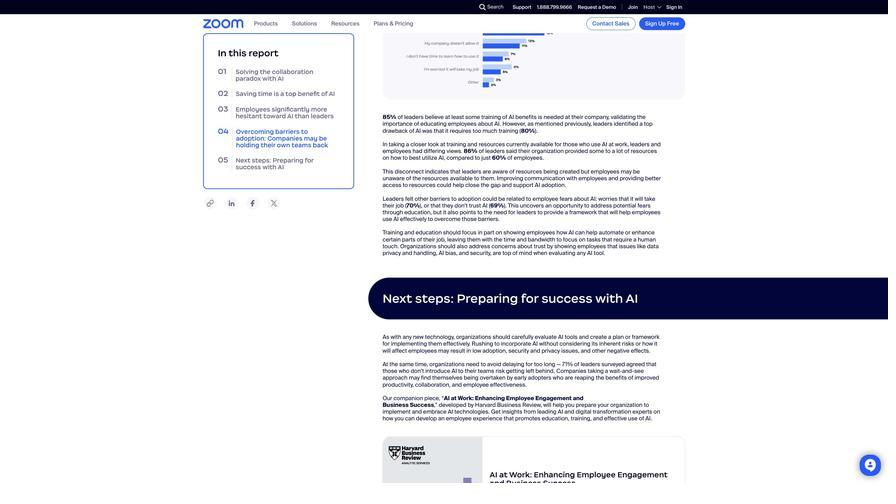 Task type: locate. For each thing, give the bounding box(es) containing it.
training inside in taking a closer look at training and resources currently available for those who use ai at work, leaders and employees had differing views.
[[447, 141, 467, 148]]

0 horizontal spatial address
[[469, 243, 491, 250]]

1 vertical spatial in
[[218, 48, 227, 59]]

educating
[[421, 120, 447, 128]]

an right develop
[[439, 416, 445, 423]]

0 vertical spatial privacy
[[383, 250, 401, 257]]

how right risks
[[643, 341, 653, 348]]

employees up time,
[[409, 348, 437, 355]]

0 horizontal spatial enhancing
[[475, 395, 505, 403]]

may left find
[[409, 375, 420, 382]]

be left the related
[[499, 195, 506, 203]]

address left potential
[[591, 202, 612, 210]]

to inside the overcoming barriers to adoption: companies may be holding their own teams back
[[301, 128, 308, 136]]

to
[[301, 128, 308, 136], [606, 148, 611, 155], [403, 154, 408, 162], [475, 154, 480, 162], [475, 175, 480, 182], [403, 182, 408, 189], [452, 195, 457, 203], [527, 195, 532, 203], [585, 202, 590, 210], [478, 209, 483, 216], [538, 209, 543, 216], [428, 216, 433, 223], [557, 236, 562, 244], [495, 341, 500, 348], [481, 361, 486, 369], [459, 368, 464, 375], [644, 402, 650, 409]]

you down companion
[[395, 416, 404, 423]]

0 vertical spatial in
[[478, 229, 483, 237]]

some inside of leaders said their organization provided some to a lot of resources on how to best utilize ai, compared to just
[[590, 148, 605, 155]]

03
[[218, 104, 228, 114]]

of right the effective
[[639, 416, 645, 423]]

1 horizontal spatial address
[[591, 202, 612, 210]]

long
[[544, 361, 556, 369]]

employees.
[[514, 154, 544, 162]]

1 vertical spatial work:
[[510, 471, 532, 480]]

help inside ). this uncovers an opportunity to address potential fears through education, but it also points to the need for leaders to provide a framework that will help employees use ai effectively to overcome those barriers.
[[620, 209, 631, 216]]

a inside training and education should focus in part on showing employees how ai can help automate or enhance certain parts of their job, leaving them with the time and bandwidth to focus on tasks that require a human touch. organizations should also address concerns about trust by showing employees that issues like data privacy and handling, ai bias, and security, are top of mind when evaluating any ai tool.
[[634, 236, 637, 244]]

0 vertical spatial available
[[531, 141, 554, 148]]

or up issues
[[626, 229, 631, 237]]

search
[[488, 4, 504, 10]]

too left much
[[473, 127, 482, 135]]

at
[[383, 361, 388, 369]]

1 horizontal spatial organization
[[611, 402, 643, 409]]

0 vertical spatial enhancing
[[475, 395, 505, 403]]

1 vertical spatial too
[[534, 361, 543, 369]]

,"
[[434, 402, 438, 409]]

about left ai:
[[574, 195, 590, 203]]

job,
[[437, 236, 446, 244]]

0 vertical spatial organizations
[[456, 334, 492, 341]]

in for in this report
[[218, 48, 227, 59]]

some right 'least' in the right top of the page
[[466, 114, 480, 121]]

available inside in taking a closer look at training and resources currently available for those who use ai at work, leaders and employees had differing views.
[[531, 141, 554, 148]]

business inside ," developed by harvard business review, will help you prepare your organization to implement and embrace ai technologies. get insights from leading ai and digital transformation experts on how you can develop an employee experience that promotes education, training, and effective use of ai.
[[498, 402, 521, 409]]

but for employees
[[581, 168, 590, 176]]

with inside training and education should focus in part on showing employees how ai can help automate or enhance certain parts of their job, leaving them with the time and bandwidth to focus on tasks that require a human touch. organizations should also address concerns about trust by showing employees that issues like data privacy and handling, ai bias, and security, are top of mind when evaluating any ai tool.
[[482, 236, 493, 244]]

to inside as with any new technology, organizations should carefully evaluate ai tools and create a plan or framework for implementing them effectively. rushing to incorporate ai without considering its inherent risks or how it will affect employees may result in low adoption, security and privacy issues, and other negative effects.
[[495, 341, 500, 348]]

employees up views.
[[448, 120, 477, 128]]

work: inside our companion piece, " ai at work: enhancing employee engagement and business success
[[458, 395, 474, 403]]

1 vertical spatial an
[[439, 416, 445, 423]]

0 vertical spatial training
[[482, 114, 501, 121]]

1 vertical spatial time
[[504, 236, 516, 244]]

the inside ). this uncovers an opportunity to address potential fears through education, but it also points to the need for leaders to provide a framework that will help employees use ai effectively to overcome those barriers.
[[484, 209, 493, 216]]

can
[[576, 229, 585, 237], [405, 416, 415, 423]]

company,
[[585, 114, 610, 121]]

0 horizontal spatial preparing
[[273, 157, 304, 165]]

0 horizontal spatial benefits
[[516, 114, 537, 121]]

help inside training and education should focus in part on showing employees how ai can help automate or enhance certain parts of their job, leaving them with the time and bandwidth to focus on tasks that require a human touch. organizations should also address concerns about trust by showing employees that issues like data privacy and handling, ai bias, and security, are top of mind when evaluating any ai tool.
[[587, 229, 598, 237]]

those inside ). this uncovers an opportunity to address potential fears through education, but it also points to the need for leaders to provide a framework that will help employees use ai effectively to overcome those barriers.
[[462, 216, 477, 223]]

that inside of leaders believe at least some training of ai benefits is needed at their company, validating the importance of educating employees about ai. however, as mentioned previously, leaders identified a top drawback of ai was that it requires too much training (
[[434, 127, 444, 135]]

ai. left however,
[[495, 120, 501, 128]]

bias,
[[446, 250, 458, 257]]

adopters
[[528, 375, 552, 382]]

or right plan
[[626, 334, 631, 341]]

0 vertical spatial engagement
[[536, 395, 572, 403]]

1 vertical spatial also
[[457, 243, 468, 250]]

find
[[421, 375, 431, 382]]

that left they
[[431, 202, 441, 210]]

1 horizontal spatial education,
[[542, 416, 570, 423]]

framework inside ). this uncovers an opportunity to address potential fears through education, but it also points to the need for leaders to provide a framework that will help employees use ai effectively to overcome those barriers.
[[570, 209, 597, 216]]

60%
[[492, 154, 506, 162]]

are down 71%
[[565, 375, 574, 382]]

1 horizontal spatial engagement
[[618, 471, 668, 480]]

contact sales link
[[587, 17, 636, 30]]

trust right mind
[[534, 243, 546, 250]]

that down worries
[[599, 209, 609, 216]]

plans & pricing
[[374, 20, 414, 27]]

0 vertical spatial employee
[[533, 195, 559, 203]]

employees down take
[[632, 209, 661, 216]]

ai inside at the same time, organizations need to avoid delaying for too long — 71% of leaders surveyed agreed that those who don't introduce ai to their teams risk getting left behind. companies taking a wait-and-see approach may find themselves being overtaken by early adopters who are reaping the benefits of improved productivity, collaboration, and employee effectiveness.
[[452, 368, 457, 375]]

for inside at the same time, organizations need to avoid delaying for too long — 71% of leaders surveyed agreed that those who don't introduce ai to their teams risk getting left behind. companies taking a wait-and-see approach may find themselves being overtaken by early adopters who are reaping the benefits of improved productivity, collaboration, and employee effectiveness.
[[526, 361, 533, 369]]

that inside ," developed by harvard business review, will help you prepare your organization to implement and embrace ai technologies. get insights from leading ai and digital transformation experts on how you can develop an employee experience that promotes education, training, and effective use of ai.
[[504, 416, 514, 423]]

help left close
[[453, 182, 464, 189]]

1 horizontal spatial taking
[[588, 368, 604, 375]]

ai,
[[439, 154, 446, 162]]

2 vertical spatial top
[[503, 250, 512, 257]]

them right new
[[429, 341, 442, 348]]

top up significantly
[[286, 90, 297, 98]]

1 vertical spatial use
[[383, 216, 392, 223]]

indicates
[[425, 168, 449, 176]]

0 vertical spatial too
[[473, 127, 482, 135]]

that right get
[[504, 416, 514, 423]]

1 vertical spatial education,
[[542, 416, 570, 423]]

risks
[[623, 341, 635, 348]]

0 vertical spatial address
[[591, 202, 612, 210]]

effectively.
[[444, 341, 471, 348]]

approach
[[383, 375, 408, 382]]

0 vertical spatial ai.
[[495, 120, 501, 128]]

or
[[424, 202, 430, 210], [626, 229, 631, 237], [626, 334, 631, 341], [636, 341, 641, 348]]

to right rushing
[[495, 341, 500, 348]]

organization up the effective
[[611, 402, 643, 409]]

other inside as with any new technology, organizations should carefully evaluate ai tools and create a plan or framework for implementing them effectively. rushing to incorporate ai without considering its inherent risks or how it will affect employees may result in low adoption, security and privacy issues, and other negative effects.
[[592, 348, 606, 355]]

how inside ," developed by harvard business review, will help you prepare your organization to implement and embrace ai technologies. get insights from leading ai and digital transformation experts on how you can develop an employee experience that promotes education, training, and effective use of ai.
[[383, 416, 394, 423]]

at inside our companion piece, " ai at work: enhancing employee engagement and business success
[[451, 395, 457, 403]]

showing right "when" on the right
[[555, 243, 577, 250]]

a left plan
[[609, 334, 612, 341]]

of leaders believe at least some training of ai benefits is needed at their company, validating the importance of educating employees about ai. however, as mentioned previously, leaders identified a top drawback of ai was that it requires too much training (
[[383, 114, 653, 135]]

ai inside our companion piece, " ai at work: enhancing employee engagement and business success
[[444, 395, 450, 403]]

will right the review, at the bottom
[[544, 402, 552, 409]]

success
[[410, 402, 434, 409], [543, 479, 576, 484]]

on up unaware
[[383, 154, 390, 162]]

will inside as with any new technology, organizations should carefully evaluate ai tools and create a plan or framework for implementing them effectively. rushing to incorporate ai without considering its inherent risks or how it will affect employees may result in low adoption, security and privacy issues, and other negative effects.
[[383, 348, 391, 355]]

1 vertical spatial ).
[[504, 202, 507, 210]]

barriers right ), on the top of the page
[[430, 195, 450, 203]]

0 horizontal spatial barriers
[[276, 128, 300, 136]]

teams right own
[[292, 142, 312, 149]]

will down worries
[[610, 209, 618, 216]]

report
[[249, 48, 279, 59]]

are left aware
[[483, 168, 491, 176]]

employees down automate
[[578, 243, 607, 250]]

2 horizontal spatial (
[[520, 127, 521, 135]]

85%
[[383, 114, 397, 121]]

1 vertical spatial engagement
[[618, 471, 668, 480]]

teams inside at the same time, organizations need to avoid delaying for too long — 71% of leaders surveyed agreed that those who don't introduce ai to their teams risk getting left behind. companies taking a wait-and-see approach may find themselves being overtaken by early adopters who are reaping the benefits of improved productivity, collaboration, and employee effectiveness.
[[478, 368, 495, 375]]

leaders right work,
[[631, 141, 650, 148]]

2 vertical spatial are
[[565, 375, 574, 382]]

1 horizontal spatial teams
[[478, 368, 495, 375]]

1 vertical spatial organizations
[[430, 361, 465, 369]]

barriers.
[[478, 216, 500, 223]]

1 horizontal spatial success
[[542, 291, 593, 307]]

is
[[274, 90, 279, 98], [538, 114, 543, 121]]

0 vertical spatial other
[[415, 195, 429, 203]]

barriers up own
[[276, 128, 300, 136]]

benefits up 80%
[[516, 114, 537, 121]]

in left part
[[478, 229, 483, 237]]

ai inside ai at work: enhancing employee engagement and business success
[[490, 471, 498, 480]]

barriers
[[276, 128, 300, 136], [430, 195, 450, 203]]

you left digital
[[566, 402, 575, 409]]

some inside of leaders believe at least some training of ai benefits is needed at their company, validating the importance of educating employees about ai. however, as mentioned previously, leaders identified a top drawback of ai was that it requires too much training (
[[466, 114, 480, 121]]

a inside in taking a closer look at training and resources currently available for those who use ai at work, leaders and employees had differing views.
[[406, 141, 409, 148]]

education,
[[405, 209, 432, 216], [542, 416, 570, 423]]

0 horizontal spatial but
[[434, 209, 442, 216]]

solutions
[[292, 20, 317, 27]]

early
[[515, 375, 527, 382]]

solving
[[236, 68, 259, 76]]

resources down much
[[479, 141, 505, 148]]

steps:
[[252, 157, 271, 165], [415, 291, 454, 307]]

focus left part
[[462, 229, 477, 237]]

but
[[581, 168, 590, 176], [434, 209, 442, 216]]

could inside this disconnect indicates that leaders are aware of resources being created but employees may be unaware of the resources available to them. improving communication with employees and providing better access to resources could help close the gap and support ai adoption.
[[437, 182, 452, 189]]

a inside of leaders said their organization provided some to a lot of resources on how to best utilize ai, compared to just
[[612, 148, 616, 155]]

2 vertical spatial should
[[493, 334, 511, 341]]

1 horizontal spatial companies
[[557, 368, 587, 375]]

0 horizontal spatial next
[[236, 157, 251, 165]]

be left better
[[634, 168, 640, 176]]

leaders inside employees significantly more hesitant toward ai than leaders
[[311, 113, 334, 120]]

resources inside of leaders said their organization provided some to a lot of resources on how to best utilize ai, compared to just
[[631, 148, 658, 155]]

some
[[466, 114, 480, 121], [590, 148, 605, 155]]

to up education
[[428, 216, 433, 223]]

0 vertical spatial next
[[236, 157, 251, 165]]

request a demo link
[[578, 4, 617, 10]]

1 vertical spatial could
[[483, 195, 497, 203]]

the right the at
[[390, 361, 398, 369]]

1 vertical spatial address
[[469, 243, 491, 250]]

employee inside our companion piece, " ai at work: enhancing employee engagement and business success
[[506, 395, 535, 403]]

currently
[[507, 141, 530, 148]]

to down improved
[[644, 402, 650, 409]]

sign for sign up free
[[646, 20, 658, 27]]

1 vertical spatial benefits
[[606, 375, 627, 382]]

1 horizontal spatial you
[[566, 402, 575, 409]]

0 horizontal spatial in
[[467, 348, 471, 355]]

that right see
[[647, 361, 657, 369]]

their inside of leaders believe at least some training of ai benefits is needed at their company, validating the importance of educating employees about ai. however, as mentioned previously, leaders identified a top drawback of ai was that it requires too much training (
[[572, 114, 584, 121]]

1 vertical spatial but
[[434, 209, 442, 216]]

0 horizontal spatial sign
[[646, 20, 658, 27]]

their inside leaders felt other barriers to adoption could be related to employee fears about ai: worries that it will take their job (
[[383, 202, 395, 210]]

it inside of leaders believe at least some training of ai benefits is needed at their company, validating the importance of educating employees about ai. however, as mentioned previously, leaders identified a top drawback of ai was that it requires too much training (
[[446, 127, 449, 135]]

education, down felt
[[405, 209, 432, 216]]

address down part
[[469, 243, 491, 250]]

top inside training and education should focus in part on showing employees how ai can help automate or enhance certain parts of their job, leaving them with the time and bandwidth to focus on tasks that require a human touch. organizations should also address concerns about trust by showing employees that issues like data privacy and handling, ai bias, and security, are top of mind when evaluating any ai tool.
[[503, 250, 512, 257]]

look
[[428, 141, 439, 148]]

search image
[[480, 4, 486, 10], [480, 4, 486, 10]]

leaders inside of leaders said their organization provided some to a lot of resources on how to best utilize ai, compared to just
[[486, 148, 505, 155]]

holding
[[236, 142, 260, 149]]

improved
[[635, 375, 660, 382]]

linkedin image
[[224, 197, 239, 211]]

resources inside in taking a closer look at training and resources currently available for those who use ai at work, leaders and employees had differing views.
[[479, 141, 505, 148]]

0 horizontal spatial those
[[383, 368, 398, 375]]

1 vertical spatial being
[[464, 375, 479, 382]]

1 horizontal spatial is
[[538, 114, 543, 121]]

them.
[[481, 175, 496, 182]]

fears down adoption.
[[560, 195, 573, 203]]

work:
[[458, 395, 474, 403], [510, 471, 532, 480]]

next
[[236, 157, 251, 165], [383, 291, 413, 307]]

ai inside this disconnect indicates that leaders are aware of resources being created but employees may be unaware of the resources available to them. improving communication with employees and providing better access to resources could help close the gap and support ai adoption.
[[535, 182, 541, 189]]

that inside this disconnect indicates that leaders are aware of resources being created but employees may be unaware of the resources available to them. improving communication with employees and providing better access to resources could help close the gap and support ai adoption.
[[451, 168, 461, 176]]

1 horizontal spatial who
[[553, 375, 564, 382]]

how left best
[[391, 154, 402, 162]]

2 horizontal spatial be
[[634, 168, 640, 176]]

solving the collaboration paradox with ai
[[236, 68, 314, 83]]

trust
[[469, 202, 481, 210], [534, 243, 546, 250]]

plan
[[613, 334, 624, 341]]

part
[[484, 229, 495, 237]]

themselves
[[433, 375, 463, 382]]

1 vertical spatial you
[[395, 416, 404, 423]]

who down —
[[553, 375, 564, 382]]

should right the handling,
[[438, 243, 456, 250]]

too inside at the same time, organizations need to avoid delaying for too long — 71% of leaders surveyed agreed that those who don't introduce ai to their teams risk getting left behind. companies taking a wait-and-see approach may find themselves being overtaken by early adopters who are reaping the benefits of improved productivity, collaboration, and employee effectiveness.
[[534, 361, 543, 369]]

by left harvard
[[468, 402, 474, 409]]

69%
[[491, 202, 504, 210]]

0 vertical spatial about
[[478, 120, 493, 128]]

ai inside the solving the collaboration paradox with ai
[[278, 75, 284, 83]]

1 horizontal spatial those
[[462, 216, 477, 223]]

0 horizontal spatial need
[[466, 361, 480, 369]]

it inside ). this uncovers an opportunity to address potential fears through education, but it also points to the need for leaders to provide a framework that will help employees use ai effectively to overcome those barriers.
[[443, 209, 447, 216]]

need down the related
[[494, 209, 507, 216]]

framework down ai:
[[570, 209, 597, 216]]

handling,
[[414, 250, 438, 257]]

on left tasks on the right of page
[[579, 236, 586, 244]]

," developed by harvard business review, will help you prepare your organization to implement and embrace ai technologies. get insights from leading ai and digital transformation experts on how you can develop an employee experience that promotes education, training, and effective use of ai.
[[383, 402, 661, 423]]

1 horizontal spatial this
[[508, 202, 519, 210]]

that
[[434, 127, 444, 135], [451, 168, 461, 176], [619, 195, 630, 203], [431, 202, 441, 210], [599, 209, 609, 216], [602, 236, 613, 244], [608, 243, 618, 250], [647, 361, 657, 369], [504, 416, 514, 423]]

pricing
[[395, 20, 414, 27]]

&
[[390, 20, 394, 27]]

0 horizontal spatial success
[[410, 402, 434, 409]]

1 vertical spatial other
[[592, 348, 606, 355]]

that right worries
[[619, 195, 630, 203]]

also left points
[[448, 209, 459, 216]]

inherent
[[600, 341, 621, 348]]

ai inside employees significantly more hesitant toward ai than leaders
[[287, 113, 294, 120]]

twitter image
[[267, 197, 281, 211]]

to up evaluating
[[557, 236, 562, 244]]

automate
[[599, 229, 624, 237]]

1 horizontal spatial don't
[[455, 202, 468, 210]]

their
[[572, 114, 584, 121], [261, 142, 276, 149], [519, 148, 531, 155], [383, 202, 395, 210], [424, 236, 435, 244], [465, 368, 477, 375]]

1 vertical spatial employee
[[464, 382, 489, 389]]

being inside this disconnect indicates that leaders are aware of resources being created but employees may be unaware of the resources available to them. improving communication with employees and providing better access to resources could help close the gap and support ai adoption.
[[544, 168, 559, 176]]

delaying
[[503, 361, 525, 369]]

being
[[544, 168, 559, 176], [464, 375, 479, 382]]

1 horizontal spatial employee
[[577, 471, 616, 480]]

in inside in taking a closer look at training and resources currently available for those who use ai at work, leaders and employees had differing views.
[[383, 141, 388, 148]]

trust inside training and education should focus in part on showing employees how ai can help automate or enhance certain parts of their job, leaving them with the time and bandwidth to focus on tasks that require a human touch. organizations should also address concerns about trust by showing employees that issues like data privacy and handling, ai bias, and security, are top of mind when evaluating any ai tool.
[[534, 243, 546, 250]]

1 vertical spatial those
[[462, 216, 477, 223]]

need down low
[[466, 361, 480, 369]]

prepare
[[576, 402, 597, 409]]

). this uncovers an opportunity to address potential fears through education, but it also points to the need for leaders to provide a framework that will help employees use ai effectively to overcome those barriers.
[[383, 202, 661, 223]]

barriers inside leaders felt other barriers to adoption could be related to employee fears about ai: worries that it will take their job (
[[430, 195, 450, 203]]

05
[[218, 155, 228, 165]]

).
[[535, 127, 538, 135], [504, 202, 507, 210]]

you
[[566, 402, 575, 409], [395, 416, 404, 423]]

by
[[547, 243, 554, 250], [507, 375, 513, 382], [468, 402, 474, 409]]

security,
[[471, 250, 492, 257]]

behind.
[[536, 368, 555, 375]]

will inside ). this uncovers an opportunity to address potential fears through education, but it also points to the need for leaders to provide a framework that will help employees use ai effectively to overcome those barriers.
[[610, 209, 618, 216]]

and inside our companion piece, " ai at work: enhancing employee engagement and business success
[[573, 395, 584, 403]]

adoption.
[[542, 182, 567, 189]]

those left barriers.
[[462, 216, 477, 223]]

employees inside of leaders believe at least some training of ai benefits is needed at their company, validating the importance of educating employees about ai. however, as mentioned previously, leaders identified a top drawback of ai was that it requires too much training (
[[448, 120, 477, 128]]

employee inside ," developed by harvard business review, will help you prepare your organization to implement and embrace ai technologies. get insights from leading ai and digital transformation experts on how you can develop an employee experience that promotes education, training, and effective use of ai.
[[446, 416, 472, 423]]

0 horizontal spatial being
[[464, 375, 479, 382]]

leaders left said
[[486, 148, 505, 155]]

focus up evaluating
[[564, 236, 578, 244]]

agreed
[[627, 361, 645, 369]]

0 horizontal spatial employee
[[506, 395, 535, 403]]

0 vertical spatial be
[[319, 135, 327, 143]]

0 horizontal spatial education,
[[405, 209, 432, 216]]

0 vertical spatial success
[[236, 164, 261, 171]]

to right points
[[478, 209, 483, 216]]

0 vertical spatial benefits
[[516, 114, 537, 121]]

about inside leaders felt other barriers to adoption could be related to employee fears about ai: worries that it will take their job (
[[574, 195, 590, 203]]

education, left training,
[[542, 416, 570, 423]]

in
[[679, 4, 683, 10], [218, 48, 227, 59], [383, 141, 388, 148]]

be down more at the left
[[319, 135, 327, 143]]

0 vertical spatial teams
[[292, 142, 312, 149]]

in up free
[[679, 4, 683, 10]]

with inside this disconnect indicates that leaders are aware of resources being created but employees may be unaware of the resources available to them. improving communication with employees and providing better access to resources could help close the gap and support ai adoption.
[[567, 175, 578, 182]]

on right 'experts'
[[654, 409, 661, 416]]

who up productivity,
[[399, 368, 410, 375]]

with inside as with any new technology, organizations should carefully evaluate ai tools and create a plan or framework for implementing them effectively. rushing to incorporate ai without considering its inherent risks or how it will affect employees may result in low adoption, security and privacy issues, and other negative effects.
[[391, 334, 402, 341]]

uncovers
[[520, 202, 544, 210]]

it inside as with any new technology, organizations should carefully evaluate ai tools and create a plan or framework for implementing them effectively. rushing to incorporate ai without considering its inherent risks or how it will affect employees may result in low adoption, security and privacy issues, and other negative effects.
[[655, 341, 658, 348]]

0 vertical spatial companies
[[268, 135, 303, 143]]

benefits
[[516, 114, 537, 121], [606, 375, 627, 382]]

the down barriers.
[[494, 236, 503, 244]]

1 vertical spatial trust
[[534, 243, 546, 250]]

1 vertical spatial is
[[538, 114, 543, 121]]

should inside as with any new technology, organizations should carefully evaluate ai tools and create a plan or framework for implementing them effectively. rushing to incorporate ai without considering its inherent risks or how it will affect employees may result in low adoption, security and privacy issues, and other negative effects.
[[493, 334, 511, 341]]

1 vertical spatial top
[[645, 120, 653, 128]]

hbr report image
[[383, 437, 483, 484]]

adoption
[[458, 195, 482, 203]]

2 vertical spatial by
[[468, 402, 474, 409]]

1 horizontal spatial ai.
[[646, 416, 653, 423]]

enhancing inside our companion piece, " ai at work: enhancing employee engagement and business success
[[475, 395, 505, 403]]

transformation
[[593, 409, 632, 416]]

are inside this disconnect indicates that leaders are aware of resources being created but employees may be unaware of the resources available to them. improving communication with employees and providing better access to resources could help close the gap and support ai adoption.
[[483, 168, 491, 176]]

use up 'training' at top
[[383, 216, 392, 223]]

0 horizontal spatial (
[[406, 202, 407, 210]]

a left lot
[[612, 148, 616, 155]]

a left like
[[634, 236, 637, 244]]

help inside this disconnect indicates that leaders are aware of resources being created but employees may be unaware of the resources available to them. improving communication with employees and providing better access to resources could help close the gap and support ai adoption.
[[453, 182, 464, 189]]

with inside the solving the collaboration paradox with ai
[[262, 75, 276, 83]]

1 horizontal spatial being
[[544, 168, 559, 176]]

is right as
[[538, 114, 543, 121]]

the left gap
[[481, 182, 490, 189]]

it left requires
[[446, 127, 449, 135]]

0 horizontal spatial companies
[[268, 135, 303, 143]]

1 horizontal spatial sign
[[667, 4, 677, 10]]

),
[[420, 202, 423, 210]]

1 horizontal spatial some
[[590, 148, 605, 155]]

framework inside as with any new technology, organizations should carefully evaluate ai tools and create a plan or framework for implementing them effectively. rushing to incorporate ai without considering its inherent risks or how it will affect employees may result in low adoption, security and privacy issues, and other negative effects.
[[632, 334, 660, 341]]

1 vertical spatial can
[[405, 416, 415, 423]]

aware
[[493, 168, 508, 176]]

0 horizontal spatial available
[[450, 175, 473, 182]]

those inside in taking a closer look at training and resources currently available for those who use ai at work, leaders and employees had differing views.
[[563, 141, 578, 148]]

on right part
[[496, 229, 503, 237]]

0 vertical spatial time
[[258, 90, 273, 98]]

can left develop
[[405, 416, 415, 423]]

be inside the overcoming barriers to adoption: companies may be holding their own teams back
[[319, 135, 327, 143]]

about inside training and education should focus in part on showing employees how ai can help automate or enhance certain parts of their job, leaving them with the time and bandwidth to focus on tasks that require a human touch. organizations should also address concerns about trust by showing employees that issues like data privacy and handling, ai bias, and security, are top of mind when evaluating any ai tool.
[[518, 243, 533, 250]]

employee down developed
[[446, 416, 472, 423]]

None search field
[[454, 1, 481, 13]]

success
[[236, 164, 261, 171], [542, 291, 593, 307]]

resources right work,
[[631, 148, 658, 155]]

in
[[478, 229, 483, 237], [467, 348, 471, 355]]

reaping
[[575, 375, 595, 382]]

of left was on the left top of page
[[414, 120, 419, 128]]

may down than
[[304, 135, 318, 143]]

too left long
[[534, 361, 543, 369]]

need inside ). this uncovers an opportunity to address potential fears through education, but it also points to the need for leaders to provide a framework that will help employees use ai effectively to overcome those barriers.
[[494, 209, 507, 216]]

0 horizontal spatial be
[[319, 135, 327, 143]]

training and education should focus in part on showing employees how ai can help automate or enhance certain parts of their job, leaving them with the time and bandwidth to focus on tasks that require a human touch. organizations should also address concerns about trust by showing employees that issues like data privacy and handling, ai bias, and security, are top of mind when evaluating any ai tool.
[[383, 229, 659, 257]]

0 horizontal spatial privacy
[[383, 250, 401, 257]]

privacy inside as with any new technology, organizations should carefully evaluate ai tools and create a plan or framework for implementing them effectively. rushing to incorporate ai without considering its inherent risks or how it will affect employees may result in low adoption, security and privacy issues, and other negative effects.
[[542, 348, 560, 355]]

leaving
[[448, 236, 466, 244]]

leaders felt other barriers to adoption could be related to employee fears about ai: worries that it will take their job (
[[383, 195, 656, 210]]

to left adoption
[[452, 195, 457, 203]]

0 vertical spatial top
[[286, 90, 297, 98]]

but left they
[[434, 209, 442, 216]]

tools
[[565, 334, 578, 341]]

0 vertical spatial by
[[547, 243, 554, 250]]

being left overtaken
[[464, 375, 479, 382]]

mentioned
[[535, 120, 564, 128]]

those inside at the same time, organizations need to avoid delaying for too long — 71% of leaders surveyed agreed that those who don't introduce ai to their teams risk getting left behind. companies taking a wait-and-see approach may find themselves being overtaken by early adopters who are reaping the benefits of improved productivity, collaboration, and employee effectiveness.
[[383, 368, 398, 375]]

that inside ). this uncovers an opportunity to address potential fears through education, but it also points to the need for leaders to provide a framework that will help employees use ai effectively to overcome those barriers.
[[599, 209, 609, 216]]

promotes
[[516, 416, 541, 423]]

1 horizontal spatial too
[[534, 361, 543, 369]]

at the same time, organizations need to avoid delaying for too long — 71% of leaders surveyed agreed that those who don't introduce ai to their teams risk getting left behind. companies taking a wait-and-see approach may find themselves being overtaken by early adopters who are reaping the benefits of improved productivity, collaboration, and employee effectiveness.
[[383, 361, 660, 389]]

1 horizontal spatial privacy
[[542, 348, 560, 355]]

0 horizontal spatial too
[[473, 127, 482, 135]]



Task type: describe. For each thing, give the bounding box(es) containing it.
copy link image
[[203, 197, 217, 211]]

how inside of leaders said their organization provided some to a lot of resources on how to best utilize ai, compared to just
[[391, 154, 402, 162]]

resources button
[[331, 20, 360, 27]]

resources down utilize
[[423, 175, 449, 182]]

use inside in taking a closer look at training and resources currently available for those who use ai at work, leaders and employees had differing views.
[[592, 141, 601, 148]]

join
[[628, 4, 638, 10]]

and-
[[623, 368, 635, 375]]

importance
[[383, 120, 413, 128]]

low
[[473, 348, 482, 355]]

to left provide
[[538, 209, 543, 216]]

organizations inside at the same time, organizations need to avoid delaying for too long — 71% of leaders surveyed agreed that those who don't introduce ai to their teams risk getting left behind. companies taking a wait-and-see approach may find themselves being overtaken by early adopters who are reaping the benefits of improved productivity, collaboration, and employee effectiveness.
[[430, 361, 465, 369]]

requires
[[450, 127, 472, 135]]

1 vertical spatial success
[[542, 291, 593, 307]]

1 vertical spatial should
[[438, 243, 456, 250]]

organizations
[[401, 243, 437, 250]]

1 vertical spatial training
[[499, 127, 519, 135]]

of right 71%
[[575, 361, 580, 369]]

of right benefit
[[321, 90, 328, 98]]

utilize
[[422, 154, 438, 162]]

1 horizontal spatial next
[[383, 291, 413, 307]]

benefits inside at the same time, organizations need to avoid delaying for too long — 71% of leaders surveyed agreed that those who don't introduce ai to their teams risk getting left behind. companies taking a wait-and-see approach may find themselves being overtaken by early adopters who are reaping the benefits of improved productivity, collaboration, and employee effectiveness.
[[606, 375, 627, 382]]

concerns
[[492, 243, 517, 250]]

contact sales
[[593, 20, 630, 27]]

0 horizontal spatial focus
[[462, 229, 477, 237]]

could inside leaders felt other barriers to adoption could be related to employee fears about ai: worries that it will take their job (
[[483, 195, 497, 203]]

top inside of leaders believe at least some training of ai benefits is needed at their company, validating the importance of educating employees about ai. however, as mentioned previously, leaders identified a top drawback of ai was that it requires too much training (
[[645, 120, 653, 128]]

business inside ai at work: enhancing employee engagement and business success
[[507, 479, 542, 484]]

employees up ai:
[[579, 175, 608, 182]]

may inside the overcoming barriers to adoption: companies may be holding their own teams back
[[304, 135, 318, 143]]

a inside as with any new technology, organizations should carefully evaluate ai tools and create a plan or framework for implementing them effectively. rushing to incorporate ai without considering its inherent risks or how it will affect employees may result in low adoption, security and privacy issues, and other negative effects.
[[609, 334, 612, 341]]

the inside the solving the collaboration paradox with ai
[[260, 68, 271, 76]]

or right risks
[[636, 341, 641, 348]]

a inside of leaders believe at least some training of ai benefits is needed at their company, validating the importance of educating employees about ai. however, as mentioned previously, leaders identified a top drawback of ai was that it requires too much training (
[[640, 120, 643, 128]]

of left as
[[503, 114, 508, 121]]

0 horizontal spatial top
[[286, 90, 297, 98]]

for inside as with any new technology, organizations should carefully evaluate ai tools and create a plan or framework for implementing them effectively. rushing to incorporate ai without considering its inherent risks or how it will affect employees may result in low adoption, security and privacy issues, and other negative effects.
[[383, 341, 390, 348]]

paradox
[[236, 75, 261, 83]]

or right ), on the top of the page
[[424, 202, 430, 210]]

harvard
[[475, 402, 496, 409]]

negative
[[608, 348, 630, 355]]

0 horizontal spatial success
[[236, 164, 261, 171]]

support link
[[513, 4, 532, 10]]

said
[[506, 148, 517, 155]]

may inside as with any new technology, organizations should carefully evaluate ai tools and create a plan or framework for implementing them effectively. rushing to incorporate ai without considering its inherent risks or how it will affect employees may result in low adoption, security and privacy issues, and other negative effects.
[[439, 348, 450, 355]]

of right parts at left
[[417, 236, 422, 244]]

0 vertical spatial in
[[679, 4, 683, 10]]

in for in taking a closer look at training and resources currently available for those who use ai at work, leaders and employees had differing views.
[[383, 141, 388, 148]]

organization inside of leaders said their organization provided some to a lot of resources on how to best utilize ai, compared to just
[[532, 148, 564, 155]]

plans
[[374, 20, 389, 27]]

0 horizontal spatial time
[[258, 90, 273, 98]]

affect
[[392, 348, 407, 355]]

saving time is a top benefit of ai
[[236, 90, 335, 98]]

employees up "when" on the right
[[527, 229, 556, 237]]

toward
[[264, 113, 286, 120]]

engagement inside our companion piece, " ai at work: enhancing employee engagement and business success
[[536, 395, 572, 403]]

the down best
[[413, 175, 421, 182]]

through
[[383, 209, 403, 216]]

issues,
[[562, 348, 580, 355]]

leaders
[[383, 195, 404, 203]]

incorporate
[[501, 341, 532, 348]]

create
[[591, 334, 607, 341]]

as
[[383, 334, 390, 341]]

our companion piece, " ai at work: enhancing employee engagement and business success
[[383, 395, 584, 409]]

felt
[[406, 195, 414, 203]]

sign for sign in
[[667, 4, 677, 10]]

much
[[483, 127, 498, 135]]

enhancing inside ai at work: enhancing employee engagement and business success
[[534, 471, 575, 480]]

of right lot
[[625, 148, 630, 155]]

in this report
[[218, 48, 279, 59]]

but for it
[[434, 209, 442, 216]]

to left them.
[[475, 175, 480, 182]]

—
[[557, 361, 561, 369]]

effectiveness.
[[491, 382, 527, 389]]

resources up felt
[[410, 182, 436, 189]]

on inside of leaders said their organization provided some to a lot of resources on how to best utilize ai, compared to just
[[383, 154, 390, 162]]

1 vertical spatial showing
[[555, 243, 577, 250]]

parts
[[402, 236, 416, 244]]

developed
[[439, 402, 467, 409]]

barriers inside the overcoming barriers to adoption: companies may be holding their own teams back
[[276, 128, 300, 136]]

the right reaping
[[596, 375, 605, 382]]

certain
[[383, 236, 401, 244]]

success inside ai at work: enhancing employee engagement and business success
[[543, 479, 576, 484]]

leaders inside this disconnect indicates that leaders are aware of resources being created but employees may be unaware of the resources available to them. improving communication with employees and providing better access to resources could help close the gap and support ai adoption.
[[462, 168, 482, 176]]

04
[[218, 127, 229, 136]]

this
[[229, 48, 247, 59]]

of right aware
[[510, 168, 515, 176]]

for inside ). this uncovers an opportunity to address potential fears through education, but it also points to the need for leaders to provide a framework that will help employees use ai effectively to overcome those barriers.
[[509, 209, 516, 216]]

ai inside in taking a closer look at training and resources currently available for those who use ai at work, leaders and employees had differing views.
[[602, 141, 608, 148]]

facebook image
[[246, 197, 260, 211]]

leaders inside ). this uncovers an opportunity to address potential fears through education, but it also points to the need for leaders to provide a framework that will help employees use ai effectively to overcome those barriers.
[[517, 209, 537, 216]]

0 vertical spatial preparing
[[273, 157, 304, 165]]

taking inside at the same time, organizations need to avoid delaying for too long — 71% of leaders surveyed agreed that those who don't introduce ai to their teams risk getting left behind. companies taking a wait-and-see approach may find themselves being overtaken by early adopters who are reaping the benefits of improved productivity, collaboration, and employee effectiveness.
[[588, 368, 604, 375]]

than
[[295, 113, 310, 120]]

any inside as with any new technology, organizations should carefully evaluate ai tools and create a plan or framework for implementing them effectively. rushing to incorporate ai without considering its inherent risks or how it will affect employees may result in low adoption, security and privacy issues, and other negative effects.
[[403, 334, 412, 341]]

believe
[[425, 114, 444, 121]]

0 vertical spatial is
[[274, 90, 279, 98]]

social sharing element
[[203, 197, 355, 211]]

technology,
[[425, 334, 455, 341]]

collaboration,
[[415, 382, 451, 389]]

of right 86%
[[479, 148, 484, 155]]

overtaken
[[480, 375, 506, 382]]

to inside training and education should focus in part on showing employees how ai can help automate or enhance certain parts of their job, leaving them with the time and bandwidth to focus on tasks that require a human touch. organizations should also address concerns about trust by showing employees that issues like data privacy and handling, ai bias, and security, are top of mind when evaluating any ai tool.
[[557, 236, 562, 244]]

their inside at the same time, organizations need to avoid delaying for too long — 71% of leaders surveyed agreed that those who don't introduce ai to their teams risk getting left behind. companies taking a wait-and-see approach may find themselves being overtaken by early adopters who are reaping the benefits of improved productivity, collaboration, and employee effectiveness.
[[465, 368, 477, 375]]

they
[[442, 202, 454, 210]]

of up closer
[[409, 127, 415, 135]]

disconnect
[[395, 168, 424, 176]]

that right tasks on the right of page
[[602, 236, 613, 244]]

demo
[[603, 4, 617, 10]]

evaluate
[[535, 334, 557, 341]]

companies inside at the same time, organizations need to avoid delaying for too long — 71% of leaders surveyed agreed that those who don't introduce ai to their teams risk getting left behind. companies taking a wait-and-see approach may find themselves being overtaken by early adopters who are reaping the benefits of improved productivity, collaboration, and employee effectiveness.
[[557, 368, 587, 375]]

for inside in taking a closer look at training and resources currently available for those who use ai at work, leaders and employees had differing views.
[[555, 141, 562, 148]]

organization inside ," developed by harvard business review, will help you prepare your organization to implement and embrace ai technologies. get insights from leading ai and digital transformation experts on how you can develop an employee experience that promotes education, training, and effective use of ai.
[[611, 402, 643, 409]]

previously,
[[565, 120, 592, 128]]

to right the related
[[527, 195, 532, 203]]

by inside training and education should focus in part on showing employees how ai can help automate or enhance certain parts of their job, leaving them with the time and bandwidth to focus on tasks that require a human touch. organizations should also address concerns about trust by showing employees that issues like data privacy and handling, ai bias, and security, are top of mind when evaluating any ai tool.
[[547, 243, 554, 250]]

resources
[[331, 20, 360, 27]]

will inside ," developed by harvard business review, will help you prepare your organization to implement and embrace ai technologies. get insights from leading ai and digital transformation experts on how you can develop an employee experience that promotes education, training, and effective use of ai.
[[544, 402, 552, 409]]

leaders up was on the left top of page
[[405, 114, 424, 121]]

however,
[[503, 120, 527, 128]]

introduce
[[426, 368, 451, 375]]

who inside in taking a closer look at training and resources currently available for those who use ai at work, leaders and employees had differing views.
[[580, 141, 590, 148]]

01
[[218, 67, 227, 76]]

also inside ). this uncovers an opportunity to address potential fears through education, but it also points to the need for leaders to provide a framework that will help employees use ai effectively to overcome those barriers.
[[448, 209, 459, 216]]

request a demo
[[578, 4, 617, 10]]

education, inside ). this uncovers an opportunity to address potential fears through education, but it also points to the need for leaders to provide a framework that will help employees use ai effectively to overcome those barriers.
[[405, 209, 432, 216]]

of right the 60%
[[508, 154, 513, 162]]

support
[[513, 4, 532, 10]]

are inside at the same time, organizations need to avoid delaying for too long — 71% of leaders surveyed agreed that those who don't introduce ai to their teams risk getting left behind. companies taking a wait-and-see approach may find themselves being overtaken by early adopters who are reaping the benefits of improved productivity, collaboration, and employee effectiveness.
[[565, 375, 574, 382]]

sign in
[[667, 4, 683, 10]]

resources down the employees. in the top right of the page
[[516, 168, 543, 176]]

reasons for not using al at work image
[[383, 0, 686, 100]]

data
[[648, 243, 659, 250]]

employees inside as with any new technology, organizations should carefully evaluate ai tools and create a plan or framework for implementing them effectively. rushing to incorporate ai without considering its inherent risks or how it will affect employees may result in low adoption, security and privacy issues, and other negative effects.
[[409, 348, 437, 355]]

tasks
[[587, 236, 601, 244]]

products
[[254, 20, 278, 27]]

to left avoid
[[481, 361, 486, 369]]

a up significantly
[[281, 90, 284, 98]]

0 horizontal spatial you
[[395, 416, 404, 423]]

1 horizontal spatial (
[[489, 202, 491, 210]]

that inside leaders felt other barriers to adoption could be related to employee fears about ai: worries that it will take their job (
[[619, 195, 630, 203]]

0 horizontal spatial showing
[[504, 229, 526, 237]]

engagement inside ai at work: enhancing employee engagement and business success
[[618, 471, 668, 480]]

this inside ). this uncovers an opportunity to address potential fears through education, but it also points to the need for leaders to provide a framework that will help employees use ai effectively to overcome those barriers.
[[508, 202, 519, 210]]

1 vertical spatial steps:
[[415, 291, 454, 307]]

enhance
[[632, 229, 655, 237]]

close
[[466, 182, 480, 189]]

use inside ). this uncovers an opportunity to address potential fears through education, but it also points to the need for leaders to provide a framework that will help employees use ai effectively to overcome those barriers.
[[383, 216, 392, 223]]

this inside this disconnect indicates that leaders are aware of resources being created but employees may be unaware of the resources available to them. improving communication with employees and providing better access to resources could help close the gap and support ai adoption.
[[383, 168, 394, 176]]

be inside leaders felt other barriers to adoption could be related to employee fears about ai: worries that it will take their job (
[[499, 195, 506, 203]]

to left ai:
[[585, 202, 590, 210]]

about inside of leaders believe at least some training of ai benefits is needed at their company, validating the importance of educating employees about ai. however, as mentioned previously, leaders identified a top drawback of ai was that it requires too much training (
[[478, 120, 493, 128]]

training for resources
[[447, 141, 467, 148]]

work: inside ai at work: enhancing employee engagement and business success
[[510, 471, 532, 480]]

views.
[[447, 148, 463, 155]]

fears inside leaders felt other barriers to adoption could be related to employee fears about ai: worries that it will take their job (
[[560, 195, 573, 203]]

of left see
[[629, 375, 634, 382]]

at inside ai at work: enhancing employee engagement and business success
[[500, 471, 508, 480]]

may inside at the same time, organizations need to avoid delaying for too long — 71% of leaders surveyed agreed that those who don't introduce ai to their teams risk getting left behind. companies taking a wait-and-see approach may find themselves being overtaken by early adopters who are reaping the benefits of improved productivity, collaboration, and employee effectiveness.
[[409, 375, 420, 382]]

to left 'just'
[[475, 154, 480, 162]]

employees down lot
[[591, 168, 620, 176]]

success inside our companion piece, " ai at work: enhancing employee engagement and business success
[[410, 402, 434, 409]]

them inside as with any new technology, organizations should carefully evaluate ai tools and create a plan or framework for implementing them effectively. rushing to incorporate ai without considering its inherent risks or how it will affect employees may result in low adoption, security and privacy issues, and other negative effects.
[[429, 341, 442, 348]]

0 horizontal spatial who
[[399, 368, 410, 375]]

of right 85%
[[398, 114, 403, 121]]

available inside this disconnect indicates that leaders are aware of resources being created but employees may be unaware of the resources available to them. improving communication with employees and providing better access to resources could help close the gap and support ai adoption.
[[450, 175, 473, 182]]

employee inside ai at work: enhancing employee engagement and business success
[[577, 471, 616, 480]]

are inside training and education should focus in part on showing employees how ai can help automate or enhance certain parts of their job, leaving them with the time and bandwidth to focus on tasks that require a human touch. organizations should also address concerns about trust by showing employees that issues like data privacy and handling, ai bias, and security, are top of mind when evaluating any ai tool.
[[493, 250, 502, 257]]

left
[[526, 368, 535, 375]]

of inside ," developed by harvard business review, will help you prepare your organization to implement and embrace ai technologies. get insights from leading ai and digital transformation experts on how you can develop an employee experience that promotes education, training, and effective use of ai.
[[639, 416, 645, 423]]

them inside training and education should focus in part on showing employees how ai can help automate or enhance certain parts of their job, leaving them with the time and bandwidth to focus on tasks that require a human touch. organizations should also address concerns about trust by showing employees that issues like data privacy and handling, ai bias, and security, are top of mind when evaluating any ai tool.
[[467, 236, 481, 244]]

an inside ). this uncovers an opportunity to address potential fears through education, but it also points to the need for leaders to provide a framework that will help employees use ai effectively to overcome those barriers.
[[546, 202, 552, 210]]

70% ), or that they don't trust ai ( 69%
[[407, 202, 504, 210]]

0 vertical spatial you
[[566, 402, 575, 409]]

compared
[[447, 154, 474, 162]]

to down result
[[459, 368, 464, 375]]

1.888.799.9666
[[537, 4, 573, 10]]

by inside ," developed by harvard business review, will help you prepare your organization to implement and embrace ai technologies. get insights from leading ai and digital transformation experts on how you can develop an employee experience that promotes education, training, and effective use of ai.
[[468, 402, 474, 409]]

to left lot
[[606, 148, 611, 155]]

digital
[[576, 409, 592, 416]]

zoom logo image
[[203, 19, 244, 28]]

significantly
[[272, 106, 310, 114]]

of left mind
[[513, 250, 518, 257]]

a inside ). this uncovers an opportunity to address potential fears through education, but it also points to the need for leaders to provide a framework that will help employees use ai effectively to overcome those barriers.
[[565, 209, 569, 216]]

teams inside the overcoming barriers to adoption: companies may be holding their own teams back
[[292, 142, 312, 149]]

training,
[[571, 416, 592, 423]]

and inside at the same time, organizations need to avoid delaying for too long — 71% of leaders surveyed agreed that those who don't introduce ai to their teams risk getting left behind. companies taking a wait-and-see approach may find themselves being overtaken by early adopters who are reaping the benefits of improved productivity, collaboration, and employee effectiveness.
[[452, 382, 462, 389]]

adoption:
[[236, 135, 266, 143]]

0 vertical spatial trust
[[469, 202, 481, 210]]

opportunity
[[554, 202, 583, 210]]

like
[[638, 243, 646, 250]]

leaders left identified
[[593, 120, 613, 128]]

leading
[[538, 409, 557, 416]]

to left best
[[403, 154, 408, 162]]

being inside at the same time, organizations need to avoid delaying for too long — 71% of leaders surveyed agreed that those who don't introduce ai to their teams risk getting left behind. companies taking a wait-and-see approach may find themselves being overtaken by early adopters who are reaping the benefits of improved productivity, collaboration, and employee effectiveness.
[[464, 375, 479, 382]]

employees inside ). this uncovers an opportunity to address potential fears through education, but it also points to the need for leaders to provide a framework that will help employees use ai effectively to overcome those barriers.
[[632, 209, 661, 216]]

contact
[[593, 20, 614, 27]]

avoid
[[488, 361, 502, 369]]

organizations inside as with any new technology, organizations should carefully evaluate ai tools and create a plan or framework for implementing them effectively. rushing to incorporate ai without considering its inherent risks or how it will affect employees may result in low adoption, security and privacy issues, and other negative effects.
[[456, 334, 492, 341]]

evaluating
[[549, 250, 576, 257]]

products button
[[254, 20, 278, 27]]

training for ai
[[482, 114, 501, 121]]

their inside of leaders said their organization provided some to a lot of resources on how to best utilize ai, compared to just
[[519, 148, 531, 155]]

1 horizontal spatial focus
[[564, 236, 578, 244]]

own
[[277, 142, 290, 149]]

require
[[614, 236, 633, 244]]

need inside at the same time, organizations need to avoid delaying for too long — 71% of leaders surveyed agreed that those who don't introduce ai to their teams risk getting left behind. companies taking a wait-and-see approach may find themselves being overtaken by early adopters who are reaping the benefits of improved productivity, collaboration, and employee effectiveness.
[[466, 361, 480, 369]]

1 horizontal spatial preparing
[[457, 291, 519, 307]]

0 horizontal spatial next steps: preparing for success with ai
[[236, 157, 314, 171]]

a left demo
[[599, 4, 602, 10]]

1 horizontal spatial next steps: preparing for success with ai
[[383, 291, 639, 307]]

may inside this disconnect indicates that leaders are aware of resources being created but employees may be unaware of the resources available to them. improving communication with employees and providing better access to resources could help close the gap and support ai adoption.
[[621, 168, 632, 176]]

differing
[[424, 148, 446, 155]]

their inside the overcoming barriers to adoption: companies may be holding their own teams back
[[261, 142, 276, 149]]

to right access
[[403, 182, 408, 189]]

of right unaware
[[406, 175, 412, 182]]

too inside of leaders believe at least some training of ai benefits is needed at their company, validating the importance of educating employees about ai. however, as mentioned previously, leaders identified a top drawback of ai was that it requires too much training (
[[473, 127, 482, 135]]

provide
[[544, 209, 564, 216]]

companion
[[394, 395, 423, 403]]

how inside as with any new technology, organizations should carefully evaluate ai tools and create a plan or framework for implementing them effectively. rushing to incorporate ai without considering its inherent risks or how it will affect employees may result in low adoption, security and privacy issues, and other negative effects.
[[643, 341, 653, 348]]

ai inside ). this uncovers an opportunity to address potential fears through education, but it also points to the need for leaders to provide a framework that will help employees use ai effectively to overcome those barriers.
[[394, 216, 399, 223]]

fears inside ). this uncovers an opportunity to address potential fears through education, but it also points to the need for leaders to provide a framework that will help employees use ai effectively to overcome those barriers.
[[638, 202, 651, 210]]

that down automate
[[608, 243, 618, 250]]

address inside training and education should focus in part on showing employees how ai can help automate or enhance certain parts of their job, leaving them with the time and bandwidth to focus on tasks that require a human touch. organizations should also address concerns about trust by showing employees that issues like data privacy and handling, ai bias, and security, are top of mind when evaluating any ai tool.
[[469, 243, 491, 250]]

hesitant
[[236, 113, 262, 120]]

unaware
[[383, 175, 405, 182]]

adoption,
[[483, 348, 508, 355]]

0 vertical spatial should
[[443, 229, 461, 237]]

0 vertical spatial ).
[[535, 127, 538, 135]]

its
[[592, 341, 598, 348]]

employees significantly more hesitant toward ai than leaders
[[236, 106, 334, 120]]

insights
[[502, 409, 523, 416]]

our
[[383, 395, 393, 403]]



Task type: vqa. For each thing, say whether or not it's contained in the screenshot.
EDUCATION, to the top
yes



